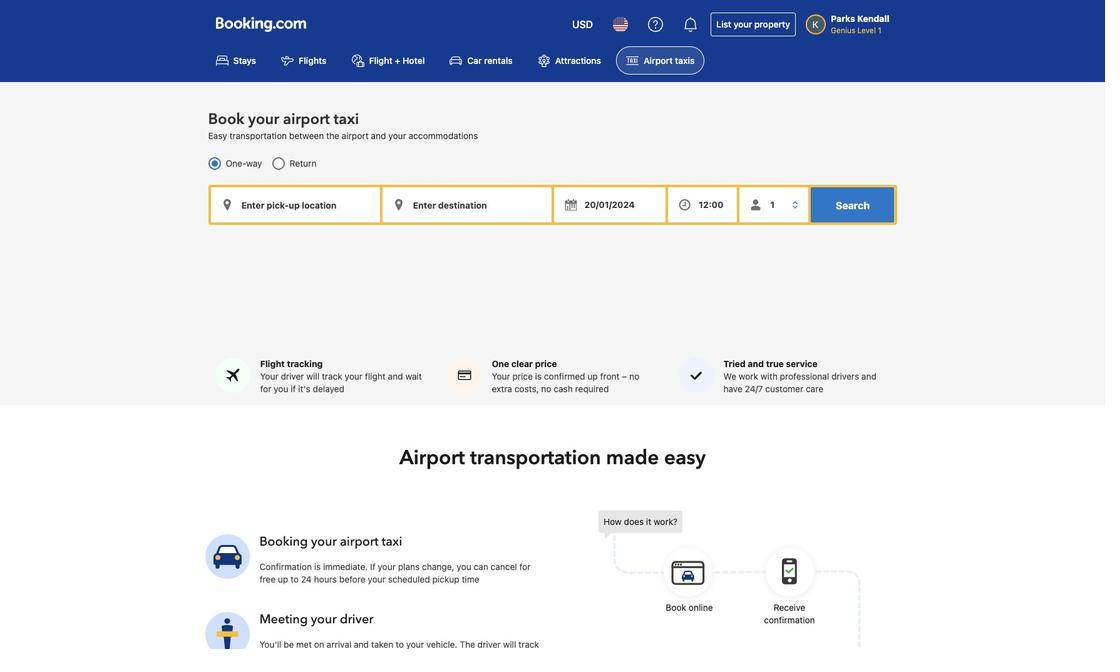 Task type: describe. For each thing, give the bounding box(es) containing it.
confirmation
[[765, 615, 816, 625]]

parks
[[831, 13, 856, 24]]

way
[[246, 158, 262, 169]]

your down if
[[368, 574, 386, 584]]

and up work
[[748, 358, 764, 369]]

it's
[[298, 383, 311, 394]]

one
[[492, 358, 510, 369]]

delayed
[[313, 383, 345, 394]]

with
[[761, 371, 778, 381]]

1 vertical spatial airport
[[342, 130, 369, 141]]

flight for flight tracking your driver will track your flight and wait for you if it's delayed
[[260, 358, 285, 369]]

can
[[474, 561, 489, 572]]

you inside confirmation is immediate. if your plans change, you can cancel for free up to 24 hours before your scheduled pickup time
[[457, 561, 472, 572]]

confirmed
[[544, 371, 586, 381]]

for for confirmation is immediate. if your plans change, you can cancel for free up to 24 hours before your scheduled pickup time
[[520, 561, 531, 572]]

plans
[[398, 561, 420, 572]]

is inside one clear price your price is confirmed up front – no extra costs, no cash required
[[535, 371, 542, 381]]

12:00 button
[[669, 188, 738, 223]]

attractions
[[556, 55, 602, 66]]

1 horizontal spatial transportation
[[470, 444, 601, 472]]

customer
[[766, 383, 804, 394]]

tracking
[[287, 358, 323, 369]]

stays link
[[206, 46, 266, 75]]

20/01/2024
[[585, 199, 635, 210]]

airport for booking
[[340, 533, 379, 550]]

Enter pick-up location text field
[[211, 188, 380, 223]]

+
[[395, 55, 401, 66]]

24/7
[[745, 383, 763, 394]]

accommodations
[[409, 130, 478, 141]]

before
[[339, 574, 366, 584]]

1 vertical spatial no
[[542, 383, 552, 394]]

drivers
[[832, 371, 860, 381]]

scheduled
[[388, 574, 430, 584]]

book for your
[[208, 109, 245, 130]]

front
[[601, 371, 620, 381]]

is inside confirmation is immediate. if your plans change, you can cancel for free up to 24 hours before your scheduled pickup time
[[314, 561, 321, 572]]

service
[[787, 358, 818, 369]]

tried and true service we work with professional drivers and have 24/7 customer care
[[724, 358, 877, 394]]

your right if
[[378, 561, 396, 572]]

airport transportation made easy
[[400, 444, 706, 472]]

flight + hotel
[[369, 55, 425, 66]]

car
[[468, 55, 482, 66]]

–
[[622, 371, 627, 381]]

meeting your driver
[[260, 611, 374, 628]]

list
[[717, 19, 732, 29]]

taxis
[[675, 55, 695, 66]]

your up immediate.
[[311, 533, 337, 550]]

hotel
[[403, 55, 425, 66]]

book online
[[666, 602, 713, 613]]

car rentals link
[[440, 46, 523, 75]]

have
[[724, 383, 743, 394]]

flight
[[365, 371, 386, 381]]

list your property
[[717, 19, 791, 29]]

work?
[[654, 516, 678, 527]]

you inside flight tracking your driver will track your flight and wait for you if it's delayed
[[274, 383, 289, 394]]

how
[[604, 516, 622, 527]]

24
[[301, 574, 312, 584]]

does
[[624, 516, 644, 527]]

search
[[836, 200, 870, 211]]

receive confirmation
[[765, 602, 816, 625]]

book for online
[[666, 602, 687, 613]]

made
[[606, 444, 660, 472]]

costs,
[[515, 383, 539, 394]]

1
[[879, 26, 882, 35]]

rentals
[[484, 55, 513, 66]]

free
[[260, 574, 276, 584]]

airport for airport taxis
[[644, 55, 673, 66]]

booking airport taxi image for meeting your driver
[[205, 612, 250, 649]]

1 vertical spatial driver
[[340, 611, 374, 628]]

0 vertical spatial price
[[535, 358, 557, 369]]

will
[[307, 371, 320, 381]]

your down "hours"
[[311, 611, 337, 628]]

your inside flight tracking your driver will track your flight and wait for you if it's delayed
[[345, 371, 363, 381]]

the
[[326, 130, 340, 141]]

your up the way
[[248, 109, 279, 130]]

property
[[755, 19, 791, 29]]

Enter destination text field
[[382, 188, 552, 223]]

it
[[647, 516, 652, 527]]

0 vertical spatial no
[[630, 371, 640, 381]]

up inside one clear price your price is confirmed up front – no extra costs, no cash required
[[588, 371, 598, 381]]

flight tracking your driver will track your flight and wait for you if it's delayed
[[260, 358, 422, 394]]

for for flight tracking your driver will track your flight and wait for you if it's delayed
[[260, 383, 272, 394]]

book your airport taxi easy transportation between the airport and your accommodations
[[208, 109, 478, 141]]



Task type: locate. For each thing, give the bounding box(es) containing it.
professional
[[780, 371, 830, 381]]

price down clear
[[513, 371, 533, 381]]

if
[[370, 561, 376, 572]]

0 vertical spatial flight
[[369, 55, 393, 66]]

if
[[291, 383, 296, 394]]

and right drivers
[[862, 371, 877, 381]]

0 horizontal spatial flight
[[260, 358, 285, 369]]

1 horizontal spatial your
[[492, 371, 510, 381]]

0 vertical spatial is
[[535, 371, 542, 381]]

driver
[[281, 371, 304, 381], [340, 611, 374, 628]]

1 horizontal spatial flight
[[369, 55, 393, 66]]

up up 'required'
[[588, 371, 598, 381]]

0 vertical spatial for
[[260, 383, 272, 394]]

one clear price your price is confirmed up front – no extra costs, no cash required
[[492, 358, 640, 394]]

driver inside flight tracking your driver will track your flight and wait for you if it's delayed
[[281, 371, 304, 381]]

for left if
[[260, 383, 272, 394]]

price
[[535, 358, 557, 369], [513, 371, 533, 381]]

airport up between
[[283, 109, 330, 130]]

20/01/2024 button
[[554, 188, 666, 223]]

1 vertical spatial airport
[[400, 444, 465, 472]]

taxi for book
[[334, 109, 359, 130]]

meeting
[[260, 611, 308, 628]]

airport for book
[[283, 109, 330, 130]]

airport taxis
[[644, 55, 695, 66]]

easy
[[208, 130, 227, 141]]

0 horizontal spatial book
[[208, 109, 245, 130]]

hours
[[314, 574, 337, 584]]

up
[[588, 371, 598, 381], [278, 574, 288, 584]]

car rentals
[[468, 55, 513, 66]]

track
[[322, 371, 343, 381]]

receive
[[774, 602, 806, 613]]

one-
[[226, 158, 246, 169]]

taxi up plans
[[382, 533, 403, 550]]

1 your from the left
[[260, 371, 279, 381]]

between
[[289, 130, 324, 141]]

usd button
[[565, 9, 601, 39]]

1 vertical spatial taxi
[[382, 533, 403, 550]]

0 horizontal spatial driver
[[281, 371, 304, 381]]

extra
[[492, 383, 512, 394]]

return
[[290, 158, 317, 169]]

transportation
[[230, 130, 287, 141], [470, 444, 601, 472]]

easy
[[665, 444, 706, 472]]

and
[[371, 130, 386, 141], [748, 358, 764, 369], [388, 371, 403, 381], [862, 371, 877, 381]]

your down one
[[492, 371, 510, 381]]

stays
[[233, 55, 256, 66]]

we
[[724, 371, 737, 381]]

for right 'cancel' in the bottom of the page
[[520, 561, 531, 572]]

clear
[[512, 358, 533, 369]]

to
[[291, 574, 299, 584]]

booking.com online hotel reservations image
[[216, 17, 306, 32]]

book inside book your airport taxi easy transportation between the airport and your accommodations
[[208, 109, 245, 130]]

change,
[[422, 561, 455, 572]]

flight
[[369, 55, 393, 66], [260, 358, 285, 369]]

search button
[[812, 188, 895, 223]]

immediate.
[[323, 561, 368, 572]]

one-way
[[226, 158, 262, 169]]

work
[[739, 371, 759, 381]]

and inside book your airport taxi easy transportation between the airport and your accommodations
[[371, 130, 386, 141]]

no right –
[[630, 371, 640, 381]]

airport
[[644, 55, 673, 66], [400, 444, 465, 472]]

for inside flight tracking your driver will track your flight and wait for you if it's delayed
[[260, 383, 272, 394]]

1 vertical spatial price
[[513, 371, 533, 381]]

kendall
[[858, 13, 890, 24]]

1 vertical spatial up
[[278, 574, 288, 584]]

2 vertical spatial airport
[[340, 533, 379, 550]]

up inside confirmation is immediate. if your plans change, you can cancel for free up to 24 hours before your scheduled pickup time
[[278, 574, 288, 584]]

0 horizontal spatial for
[[260, 383, 272, 394]]

care
[[806, 383, 824, 394]]

genius
[[831, 26, 856, 35]]

taxi up the
[[334, 109, 359, 130]]

cash
[[554, 383, 573, 394]]

booking airport taxi image for booking your airport taxi
[[205, 535, 250, 579]]

1 vertical spatial book
[[666, 602, 687, 613]]

list your property link
[[711, 13, 796, 36]]

1 horizontal spatial airport
[[644, 55, 673, 66]]

flight inside flight tracking your driver will track your flight and wait for you if it's delayed
[[260, 358, 285, 369]]

how does it work?
[[604, 516, 678, 527]]

1 horizontal spatial is
[[535, 371, 542, 381]]

0 vertical spatial airport
[[644, 55, 673, 66]]

and left the wait
[[388, 371, 403, 381]]

level
[[858, 26, 876, 35]]

1 horizontal spatial price
[[535, 358, 557, 369]]

price up confirmed
[[535, 358, 557, 369]]

0 horizontal spatial no
[[542, 383, 552, 394]]

parks kendall genius level 1
[[831, 13, 890, 35]]

attractions link
[[528, 46, 612, 75]]

taxi
[[334, 109, 359, 130], [382, 533, 403, 550]]

1 vertical spatial is
[[314, 561, 321, 572]]

0 horizontal spatial transportation
[[230, 130, 287, 141]]

0 vertical spatial transportation
[[230, 130, 287, 141]]

driver down the before
[[340, 611, 374, 628]]

2 your from the left
[[492, 371, 510, 381]]

0 vertical spatial up
[[588, 371, 598, 381]]

1 horizontal spatial driver
[[340, 611, 374, 628]]

1 horizontal spatial no
[[630, 371, 640, 381]]

book up easy
[[208, 109, 245, 130]]

tried
[[724, 358, 746, 369]]

0 vertical spatial airport
[[283, 109, 330, 130]]

flight for flight + hotel
[[369, 55, 393, 66]]

1 horizontal spatial book
[[666, 602, 687, 613]]

and right the
[[371, 130, 386, 141]]

your inside one clear price your price is confirmed up front – no extra costs, no cash required
[[492, 371, 510, 381]]

0 horizontal spatial is
[[314, 561, 321, 572]]

true
[[767, 358, 784, 369]]

flight left tracking
[[260, 358, 285, 369]]

1 horizontal spatial taxi
[[382, 533, 403, 550]]

time
[[462, 574, 480, 584]]

driver up if
[[281, 371, 304, 381]]

for inside confirmation is immediate. if your plans change, you can cancel for free up to 24 hours before your scheduled pickup time
[[520, 561, 531, 572]]

0 vertical spatial taxi
[[334, 109, 359, 130]]

cancel
[[491, 561, 517, 572]]

airport taxis link
[[617, 46, 705, 75]]

airport right the
[[342, 130, 369, 141]]

1 horizontal spatial for
[[520, 561, 531, 572]]

your
[[260, 371, 279, 381], [492, 371, 510, 381]]

taxi inside book your airport taxi easy transportation between the airport and your accommodations
[[334, 109, 359, 130]]

your inside flight tracking your driver will track your flight and wait for you if it's delayed
[[260, 371, 279, 381]]

online
[[689, 602, 713, 613]]

0 horizontal spatial price
[[513, 371, 533, 381]]

book left online
[[666, 602, 687, 613]]

your inside the list your property link
[[734, 19, 753, 29]]

taxi for booking
[[382, 533, 403, 550]]

no left cash
[[542, 383, 552, 394]]

you
[[274, 383, 289, 394], [457, 561, 472, 572]]

is
[[535, 371, 542, 381], [314, 561, 321, 572]]

1 horizontal spatial you
[[457, 561, 472, 572]]

0 horizontal spatial up
[[278, 574, 288, 584]]

your right "list"
[[734, 19, 753, 29]]

pickup
[[433, 574, 460, 584]]

12:00
[[699, 199, 724, 210]]

transportation inside book your airport taxi easy transportation between the airport and your accommodations
[[230, 130, 287, 141]]

flights link
[[271, 46, 337, 75]]

you left if
[[274, 383, 289, 394]]

1 vertical spatial you
[[457, 561, 472, 572]]

0 vertical spatial driver
[[281, 371, 304, 381]]

airport up if
[[340, 533, 379, 550]]

your
[[734, 19, 753, 29], [248, 109, 279, 130], [389, 130, 406, 141], [345, 371, 363, 381], [311, 533, 337, 550], [378, 561, 396, 572], [368, 574, 386, 584], [311, 611, 337, 628]]

you up time
[[457, 561, 472, 572]]

your right track
[[345, 371, 363, 381]]

airport
[[283, 109, 330, 130], [342, 130, 369, 141], [340, 533, 379, 550]]

1 vertical spatial transportation
[[470, 444, 601, 472]]

0 horizontal spatial your
[[260, 371, 279, 381]]

booking
[[260, 533, 308, 550]]

wait
[[406, 371, 422, 381]]

0 horizontal spatial airport
[[400, 444, 465, 472]]

is up costs,
[[535, 371, 542, 381]]

confirmation is immediate. if your plans change, you can cancel for free up to 24 hours before your scheduled pickup time
[[260, 561, 531, 584]]

1 vertical spatial for
[[520, 561, 531, 572]]

1 vertical spatial flight
[[260, 358, 285, 369]]

confirmation
[[260, 561, 312, 572]]

0 horizontal spatial taxi
[[334, 109, 359, 130]]

0 vertical spatial book
[[208, 109, 245, 130]]

required
[[576, 383, 609, 394]]

and inside flight tracking your driver will track your flight and wait for you if it's delayed
[[388, 371, 403, 381]]

booking airport taxi image
[[599, 511, 862, 649], [205, 535, 250, 579], [205, 612, 250, 649]]

up left the to
[[278, 574, 288, 584]]

booking your airport taxi
[[260, 533, 403, 550]]

0 horizontal spatial you
[[274, 383, 289, 394]]

airport for airport transportation made easy
[[400, 444, 465, 472]]

flights
[[299, 55, 327, 66]]

your left will
[[260, 371, 279, 381]]

is up "hours"
[[314, 561, 321, 572]]

usd
[[573, 19, 593, 30]]

0 vertical spatial you
[[274, 383, 289, 394]]

1 horizontal spatial up
[[588, 371, 598, 381]]

flight left "+"
[[369, 55, 393, 66]]

your left the accommodations
[[389, 130, 406, 141]]



Task type: vqa. For each thing, say whether or not it's contained in the screenshot.
Flight tracking Your driver will track your flight and wait for you if it's delayed's "Flight"
yes



